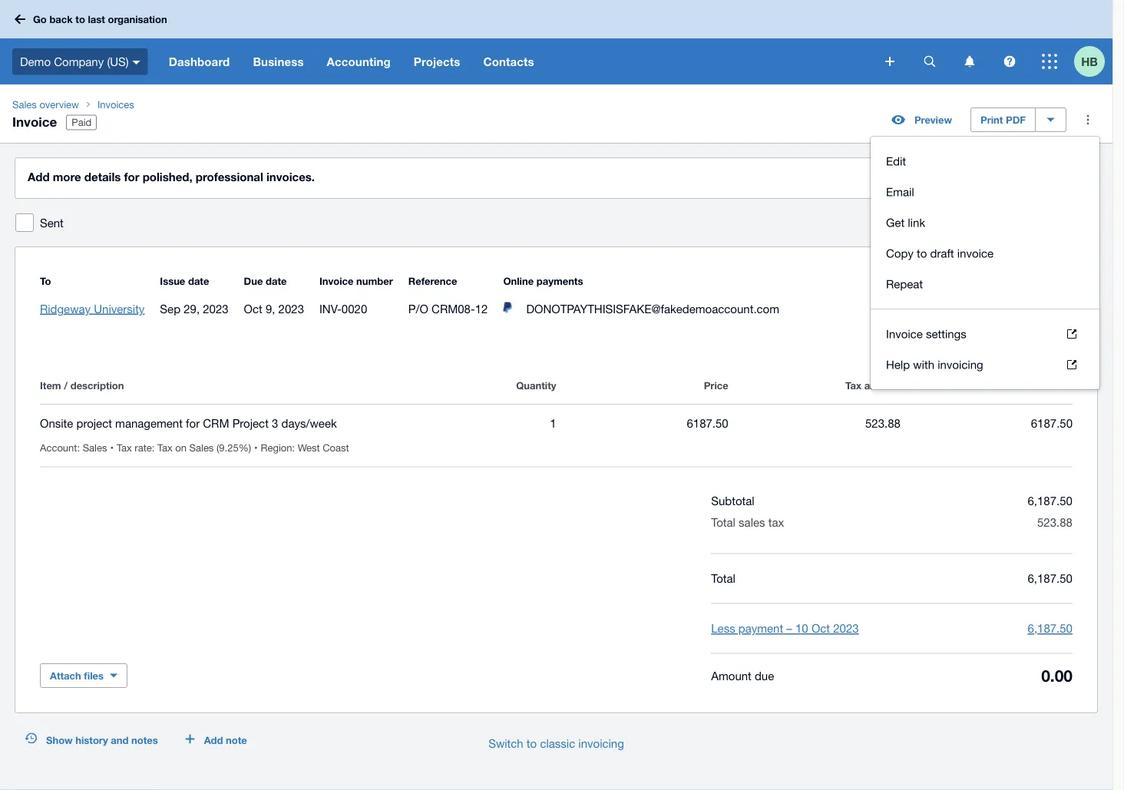 Task type: describe. For each thing, give the bounding box(es) containing it.
switch to classic invoicing
[[489, 737, 624, 750]]

amount due
[[711, 669, 774, 682]]

region : west coast
[[261, 442, 349, 454]]

tax for sales
[[769, 516, 784, 529]]

pdf
[[1006, 114, 1026, 126]]

1 cell
[[384, 414, 557, 432]]

and
[[111, 734, 129, 746]]

2023 for sep 29, 2023
[[203, 302, 229, 315]]

invoices.
[[267, 170, 315, 184]]

invoice
[[958, 247, 994, 260]]

amounts are tax inclusive
[[941, 342, 1073, 355]]

account
[[40, 442, 77, 454]]

list box containing invoice settings
[[871, 309, 1100, 389]]

svg image inside go back to last organisation link
[[15, 14, 25, 24]]

payment
[[739, 622, 784, 635]]

university
[[94, 302, 145, 315]]

quantity
[[516, 379, 557, 391]]

inv-
[[320, 302, 342, 315]]

cell containing region
[[261, 442, 355, 454]]

6,187.50 for subtotal
[[1028, 494, 1073, 508]]

table containing onsite project management for crm project 3 days/week
[[40, 358, 1073, 467]]

last
[[88, 13, 105, 25]]

due
[[755, 669, 774, 682]]

get link
[[886, 216, 926, 229]]

coast
[[323, 442, 349, 454]]

overview
[[39, 98, 79, 110]]

print pdf
[[981, 114, 1026, 126]]

issue date
[[160, 275, 209, 287]]

account : sales
[[40, 442, 107, 454]]

2 : from the left
[[152, 442, 155, 454]]

demo
[[20, 55, 51, 68]]

repeat link
[[871, 269, 1100, 300]]

6187.50 for second 6187.50 cell from the right
[[687, 416, 729, 430]]

are
[[990, 342, 1007, 355]]

list box containing edit
[[871, 137, 1100, 309]]

description
[[70, 379, 124, 391]]

number
[[357, 275, 393, 287]]

: for account
[[77, 442, 80, 454]]

sep 29, 2023
[[160, 302, 229, 315]]

on
[[175, 442, 187, 454]]

0 horizontal spatial oct
[[244, 302, 263, 315]]

3 6,187.50 from the top
[[1028, 622, 1073, 635]]

item / description
[[40, 379, 124, 391]]

p/o crm08-12
[[408, 302, 488, 315]]

invoicing inside button
[[579, 737, 624, 750]]

classic
[[540, 737, 575, 750]]

1 horizontal spatial svg image
[[924, 56, 936, 67]]

edit
[[886, 154, 906, 168]]

item
[[40, 379, 61, 391]]

attach
[[50, 670, 81, 682]]

cell containing account
[[40, 442, 117, 454]]

show history and notes button
[[15, 728, 167, 753]]

price column header
[[557, 376, 729, 395]]

onsite
[[40, 416, 73, 430]]

project
[[76, 416, 112, 430]]

523.88 inside cell
[[866, 416, 901, 430]]

less payment – 10 oct 2023
[[711, 622, 859, 635]]

tax rate : tax on sales (9.25%)
[[117, 442, 251, 454]]

help with invoicing
[[886, 358, 984, 371]]

oct 9, 2023
[[244, 302, 304, 315]]

1 6187.50 cell from the left
[[557, 414, 729, 432]]

sales overview
[[12, 98, 79, 110]]

professional
[[196, 170, 263, 184]]

copy to draft invoice
[[886, 247, 994, 260]]

to for copy to draft invoice
[[917, 247, 927, 260]]

west
[[298, 442, 320, 454]]

amount for amount due
[[711, 669, 752, 682]]

2 horizontal spatial svg image
[[1042, 54, 1058, 69]]

tax for tax rate : tax on sales (9.25%)
[[117, 442, 132, 454]]

to for switch to classic invoicing
[[527, 737, 537, 750]]

date for 9,
[[266, 275, 287, 287]]

svg image up preview button
[[886, 57, 895, 66]]

ridgeway
[[40, 302, 91, 315]]

management
[[115, 416, 183, 430]]

more invoice options image
[[1073, 104, 1104, 135]]

business
[[253, 55, 304, 68]]

amounts
[[941, 342, 987, 355]]

add more details for polished, professional invoices. status
[[15, 158, 1098, 198]]

/
[[64, 379, 68, 391]]

svg image up print pdf button
[[965, 56, 975, 67]]

tax amount column header
[[729, 376, 901, 395]]

project
[[232, 416, 269, 430]]

add note button
[[176, 728, 256, 753]]

invoice for invoice settings
[[886, 327, 923, 341]]

6,187.50 for total
[[1028, 572, 1073, 585]]

–
[[787, 622, 793, 635]]

amount
[[865, 379, 901, 391]]

0.00
[[1042, 666, 1073, 685]]

ridgeway university
[[40, 302, 145, 315]]

1 horizontal spatial oct
[[812, 622, 830, 635]]

sales inside "link"
[[12, 98, 37, 110]]

3
[[272, 416, 278, 430]]

sent
[[40, 216, 64, 229]]

switch to classic invoicing button
[[476, 728, 637, 759]]

with
[[914, 358, 935, 371]]

date for 29,
[[188, 275, 209, 287]]

inclusive
[[1029, 342, 1073, 355]]

days/week
[[282, 416, 337, 430]]

6,187.50 link
[[1028, 622, 1073, 635]]

dashboard link
[[157, 38, 242, 84]]

sales
[[739, 516, 765, 529]]

(9.25%)
[[217, 442, 251, 454]]

switch
[[489, 737, 524, 750]]

tax for are
[[1010, 342, 1025, 355]]

cell containing tax rate
[[117, 442, 261, 454]]

history
[[75, 734, 108, 746]]

2023 for oct 9, 2023
[[279, 302, 304, 315]]

contacts
[[483, 55, 534, 68]]

demo company (us)
[[20, 55, 129, 68]]

total for total sales tax
[[711, 516, 736, 529]]



Task type: vqa. For each thing, say whether or not it's contained in the screenshot.
top 6,187.50
yes



Task type: locate. For each thing, give the bounding box(es) containing it.
2 list box from the top
[[871, 309, 1100, 389]]

0 horizontal spatial invoicing
[[579, 737, 624, 750]]

oct right the 10
[[812, 622, 830, 635]]

2 vertical spatial invoice
[[886, 327, 923, 341]]

0 horizontal spatial 6187.50
[[687, 416, 729, 430]]

invoicing inside list box
[[938, 358, 984, 371]]

: for region
[[292, 442, 295, 454]]

projects
[[414, 55, 460, 68]]

for inside 'cell'
[[186, 416, 200, 430]]

2 6,187.50 from the top
[[1028, 572, 1073, 585]]

cell
[[40, 442, 117, 454], [117, 442, 261, 454], [261, 442, 355, 454]]

amount left due
[[711, 669, 752, 682]]

tax right sales
[[769, 516, 784, 529]]

invoice settings
[[886, 327, 967, 341]]

invoice number
[[320, 275, 393, 287]]

1 vertical spatial invoice
[[320, 275, 354, 287]]

sep
[[160, 302, 181, 315]]

6187.50 cell
[[557, 414, 729, 432], [901, 414, 1073, 432]]

copy
[[886, 247, 914, 260]]

2023 right the 10
[[834, 622, 859, 635]]

link
[[908, 216, 926, 229]]

0 vertical spatial 523.88
[[866, 416, 901, 430]]

add inside button
[[204, 734, 223, 746]]

0 horizontal spatial for
[[124, 170, 139, 184]]

invoice up inv-
[[320, 275, 354, 287]]

svg image up pdf
[[1004, 56, 1016, 67]]

for for crm
[[186, 416, 200, 430]]

sales down the project
[[83, 442, 107, 454]]

invoice inside the invoice settings link
[[886, 327, 923, 341]]

add left note
[[204, 734, 223, 746]]

list box
[[871, 137, 1100, 309], [871, 309, 1100, 389]]

2 6187.50 cell from the left
[[901, 414, 1073, 432]]

1 horizontal spatial 2023
[[279, 302, 304, 315]]

to left draft
[[917, 247, 927, 260]]

for for polished,
[[124, 170, 139, 184]]

(us)
[[107, 55, 129, 68]]

files
[[84, 670, 104, 682]]

3 cell from the left
[[261, 442, 355, 454]]

1 vertical spatial to
[[917, 247, 927, 260]]

2 row from the top
[[40, 405, 1073, 467]]

polished,
[[143, 170, 193, 184]]

to
[[40, 275, 51, 287]]

svg image inside demo company (us) popup button
[[133, 60, 140, 64]]

business button
[[242, 38, 315, 84]]

svg image
[[965, 56, 975, 67], [1004, 56, 1016, 67], [886, 57, 895, 66], [133, 60, 140, 64]]

1 date from the left
[[188, 275, 209, 287]]

row containing onsite project management for crm project 3 days/week
[[40, 405, 1073, 467]]

1 list box from the top
[[871, 137, 1100, 309]]

1 vertical spatial 523.88
[[1038, 516, 1073, 529]]

to inside group
[[917, 247, 927, 260]]

3 : from the left
[[292, 442, 295, 454]]

preview
[[915, 114, 952, 126]]

online payments
[[503, 275, 583, 287]]

hb
[[1082, 55, 1098, 68]]

navigation
[[157, 38, 875, 84]]

1 cell from the left
[[40, 442, 117, 454]]

1 vertical spatial add
[[204, 734, 223, 746]]

row
[[40, 376, 1073, 404], [40, 405, 1073, 467]]

svg image left go
[[15, 14, 25, 24]]

0 vertical spatial for
[[124, 170, 139, 184]]

2 horizontal spatial 2023
[[834, 622, 859, 635]]

amount inside column header
[[1036, 379, 1073, 391]]

0 vertical spatial tax
[[1010, 342, 1025, 355]]

9,
[[266, 302, 275, 315]]

sales right the on
[[189, 442, 214, 454]]

notes
[[131, 734, 158, 746]]

for left crm at the bottom
[[186, 416, 200, 430]]

print
[[981, 114, 1003, 126]]

2 horizontal spatial :
[[292, 442, 295, 454]]

group
[[871, 137, 1100, 389]]

6187.50 cell down 'price' column header
[[557, 414, 729, 432]]

6187.50 cell down amount column header
[[901, 414, 1073, 432]]

invoicing down amounts
[[938, 358, 984, 371]]

amount down "inclusive"
[[1036, 379, 1073, 391]]

2 horizontal spatial sales
[[189, 442, 214, 454]]

0 vertical spatial to
[[76, 13, 85, 25]]

1 row from the top
[[40, 376, 1073, 404]]

item / description column header
[[40, 376, 384, 395]]

attach files button
[[40, 664, 128, 688]]

invoice for invoice
[[12, 114, 57, 129]]

29,
[[184, 302, 200, 315]]

2 horizontal spatial invoice
[[886, 327, 923, 341]]

6187.50 down price
[[687, 416, 729, 430]]

cell down the onsite project management for crm project 3 days/week
[[117, 442, 261, 454]]

to left last
[[76, 13, 85, 25]]

tax
[[846, 379, 862, 391], [117, 442, 132, 454], [157, 442, 173, 454]]

2 horizontal spatial tax
[[846, 379, 862, 391]]

add for add more details for polished, professional invoices.
[[28, 170, 50, 184]]

1 vertical spatial amount
[[711, 669, 752, 682]]

0 vertical spatial oct
[[244, 302, 263, 315]]

1 vertical spatial row
[[40, 405, 1073, 467]]

1 horizontal spatial date
[[266, 275, 287, 287]]

0 horizontal spatial date
[[188, 275, 209, 287]]

to inside banner
[[76, 13, 85, 25]]

0 horizontal spatial tax
[[769, 516, 784, 529]]

tax for tax amount
[[846, 379, 862, 391]]

accounting button
[[315, 38, 402, 84]]

0 vertical spatial add
[[28, 170, 50, 184]]

invoice down sales overview "link"
[[12, 114, 57, 129]]

523.88 cell
[[729, 414, 901, 432]]

invoice up 'help'
[[886, 327, 923, 341]]

2 total from the top
[[711, 572, 736, 585]]

1 horizontal spatial tax
[[1010, 342, 1025, 355]]

amount
[[1036, 379, 1073, 391], [711, 669, 752, 682]]

accounting
[[327, 55, 391, 68]]

1 6,187.50 from the top
[[1028, 494, 1073, 508]]

0 vertical spatial invoicing
[[938, 358, 984, 371]]

dashboard
[[169, 55, 230, 68]]

to right switch
[[527, 737, 537, 750]]

for inside status
[[124, 170, 139, 184]]

6187.50 down "inclusive"
[[1031, 416, 1073, 430]]

1 6187.50 from the left
[[687, 416, 729, 430]]

help
[[886, 358, 910, 371]]

oct
[[244, 302, 263, 315], [812, 622, 830, 635]]

: left west
[[292, 442, 295, 454]]

1 vertical spatial invoicing
[[579, 737, 624, 750]]

0 horizontal spatial :
[[77, 442, 80, 454]]

due date
[[244, 275, 287, 287]]

0 horizontal spatial 2023
[[203, 302, 229, 315]]

copy to draft invoice button
[[871, 238, 1100, 269]]

svg image
[[15, 14, 25, 24], [1042, 54, 1058, 69], [924, 56, 936, 67]]

settings
[[926, 327, 967, 341]]

1 horizontal spatial invoicing
[[938, 358, 984, 371]]

0 horizontal spatial svg image
[[15, 14, 25, 24]]

go back to last organisation
[[33, 13, 167, 25]]

get link button
[[871, 207, 1100, 238]]

total for total
[[711, 572, 736, 585]]

2023 right 9,
[[279, 302, 304, 315]]

1 horizontal spatial :
[[152, 442, 155, 454]]

2 date from the left
[[266, 275, 287, 287]]

cell down the project
[[40, 442, 117, 454]]

2 cell from the left
[[117, 442, 261, 454]]

0 horizontal spatial to
[[76, 13, 85, 25]]

sales left the "overview"
[[12, 98, 37, 110]]

contacts button
[[472, 38, 546, 84]]

online
[[503, 275, 534, 287]]

subtotal
[[711, 494, 755, 508]]

invoicing
[[938, 358, 984, 371], [579, 737, 624, 750]]

row down quantity
[[40, 405, 1073, 467]]

print pdf button
[[971, 108, 1036, 132]]

add note
[[204, 734, 247, 746]]

go back to last organisation link
[[9, 6, 176, 33]]

1 vertical spatial for
[[186, 416, 200, 430]]

oct left 9,
[[244, 302, 263, 315]]

price
[[704, 379, 729, 391]]

1 vertical spatial 6,187.50
[[1028, 572, 1073, 585]]

crm
[[203, 416, 229, 430]]

0 horizontal spatial 523.88
[[866, 416, 901, 430]]

payments
[[537, 275, 583, 287]]

attach files
[[50, 670, 104, 682]]

demo company (us) button
[[0, 38, 157, 84]]

tax left amount
[[846, 379, 862, 391]]

svg image right (us)
[[133, 60, 140, 64]]

amount for amount
[[1036, 379, 1073, 391]]

total down subtotal
[[711, 516, 736, 529]]

issue
[[160, 275, 185, 287]]

total up less on the bottom
[[711, 572, 736, 585]]

: down the project
[[77, 442, 80, 454]]

invoicing right classic
[[579, 737, 624, 750]]

rate
[[135, 442, 152, 454]]

show
[[46, 734, 73, 746]]

1 horizontal spatial to
[[527, 737, 537, 750]]

0 vertical spatial total
[[711, 516, 736, 529]]

1 vertical spatial tax
[[769, 516, 784, 529]]

0020
[[342, 302, 367, 315]]

0 horizontal spatial tax
[[117, 442, 132, 454]]

tax right are
[[1010, 342, 1025, 355]]

sales overview link
[[6, 97, 85, 112]]

edit button
[[871, 146, 1100, 177]]

2 vertical spatial to
[[527, 737, 537, 750]]

tax amount
[[846, 379, 901, 391]]

row up 1
[[40, 376, 1073, 404]]

invoice for invoice number
[[320, 275, 354, 287]]

less
[[711, 622, 736, 635]]

tax left rate
[[117, 442, 132, 454]]

tax inside column header
[[846, 379, 862, 391]]

10
[[796, 622, 809, 635]]

1 horizontal spatial sales
[[83, 442, 107, 454]]

1 horizontal spatial tax
[[157, 442, 173, 454]]

hb button
[[1075, 38, 1113, 84]]

1 : from the left
[[77, 442, 80, 454]]

banner containing dashboard
[[0, 0, 1113, 84]]

date right "issue" at the left top of the page
[[188, 275, 209, 287]]

group containing edit
[[871, 137, 1100, 389]]

0 vertical spatial row
[[40, 376, 1073, 404]]

add for add note
[[204, 734, 223, 746]]

to
[[76, 13, 85, 25], [917, 247, 927, 260], [527, 737, 537, 750]]

svg image up "preview"
[[924, 56, 936, 67]]

523.88
[[866, 416, 901, 430], [1038, 516, 1073, 529]]

banner
[[0, 0, 1113, 84]]

1 vertical spatial total
[[711, 572, 736, 585]]

show history and notes
[[46, 734, 158, 746]]

6187.50 for first 6187.50 cell from the right
[[1031, 416, 1073, 430]]

draft
[[931, 247, 955, 260]]

cell down days/week
[[261, 442, 355, 454]]

svg image left hb
[[1042, 54, 1058, 69]]

reference
[[408, 275, 457, 287]]

add
[[28, 170, 50, 184], [204, 734, 223, 746]]

0 vertical spatial invoice
[[12, 114, 57, 129]]

note
[[226, 734, 247, 746]]

2 6187.50 from the left
[[1031, 416, 1073, 430]]

: down management
[[152, 442, 155, 454]]

crm08-
[[432, 302, 475, 315]]

company
[[54, 55, 104, 68]]

add left more
[[28, 170, 50, 184]]

1 vertical spatial oct
[[812, 622, 830, 635]]

more
[[53, 170, 81, 184]]

for right details
[[124, 170, 139, 184]]

1 horizontal spatial amount
[[1036, 379, 1073, 391]]

quantity column header
[[384, 376, 557, 395]]

back
[[49, 13, 73, 25]]

2023 right 29,
[[203, 302, 229, 315]]

2023
[[203, 302, 229, 315], [279, 302, 304, 315], [834, 622, 859, 635]]

1 horizontal spatial add
[[204, 734, 223, 746]]

table
[[40, 358, 1073, 467]]

0 horizontal spatial 6187.50 cell
[[557, 414, 729, 432]]

onsite project management for crm project 3 days/week
[[40, 416, 337, 430]]

1 horizontal spatial 6187.50
[[1031, 416, 1073, 430]]

1 horizontal spatial for
[[186, 416, 200, 430]]

navigation inside banner
[[157, 38, 875, 84]]

6,187.50
[[1028, 494, 1073, 508], [1028, 572, 1073, 585], [1028, 622, 1073, 635]]

0 horizontal spatial amount
[[711, 669, 752, 682]]

amount column header
[[901, 376, 1073, 395]]

invoice settings link
[[871, 319, 1100, 350]]

1 horizontal spatial invoice
[[320, 275, 354, 287]]

email
[[886, 185, 915, 199]]

row containing item / description
[[40, 376, 1073, 404]]

0 horizontal spatial add
[[28, 170, 50, 184]]

get
[[886, 216, 905, 229]]

1 total from the top
[[711, 516, 736, 529]]

2 horizontal spatial to
[[917, 247, 927, 260]]

0 horizontal spatial invoice
[[12, 114, 57, 129]]

0 vertical spatial amount
[[1036, 379, 1073, 391]]

navigation containing dashboard
[[157, 38, 875, 84]]

1 horizontal spatial 6187.50 cell
[[901, 414, 1073, 432]]

0 horizontal spatial sales
[[12, 98, 37, 110]]

0 vertical spatial 6,187.50
[[1028, 494, 1073, 508]]

tax left the on
[[157, 442, 173, 454]]

1 horizontal spatial 523.88
[[1038, 516, 1073, 529]]

preview button
[[882, 108, 962, 132]]

date right the due
[[266, 275, 287, 287]]

2 vertical spatial 6,187.50
[[1028, 622, 1073, 635]]

onsite project management for crm project 3 days/week cell
[[40, 414, 384, 432]]

inv-0020
[[320, 302, 367, 315]]

add inside status
[[28, 170, 50, 184]]

repeat
[[886, 277, 923, 291]]



